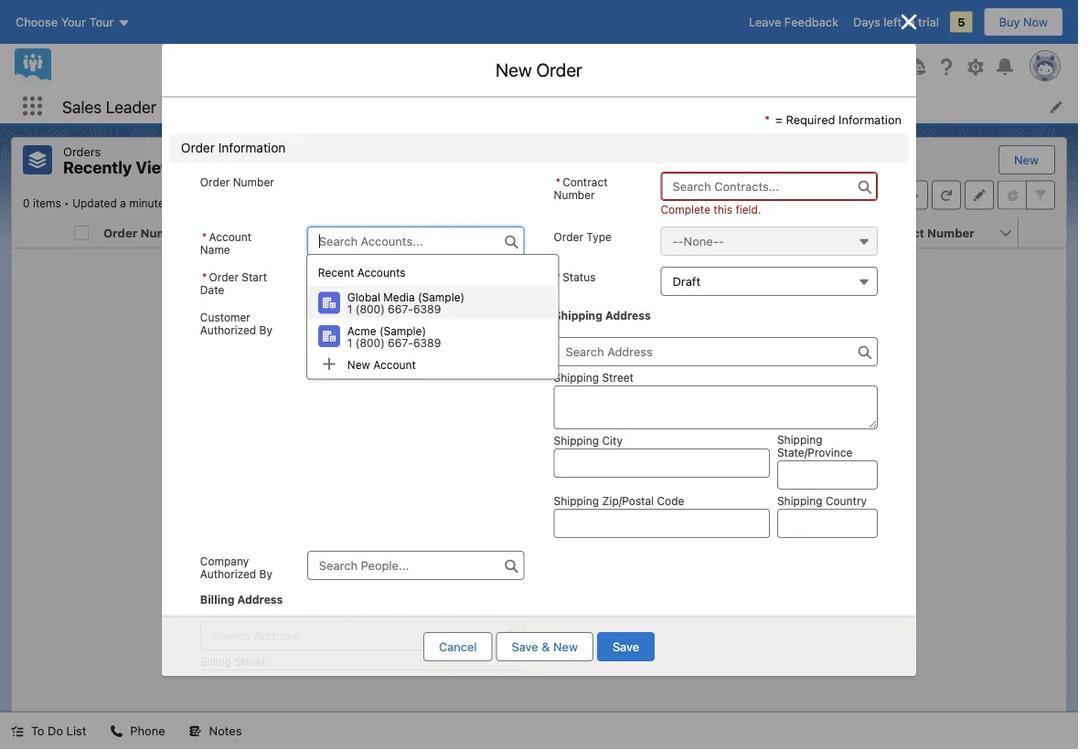 Task type: describe. For each thing, give the bounding box(es) containing it.
do
[[48, 725, 63, 738]]

inverse image
[[898, 11, 920, 33]]

recent accounts
[[318, 266, 406, 279]]

account inside button
[[258, 226, 307, 240]]

order number element
[[96, 218, 262, 248]]

group containing order start date
[[200, 267, 524, 296]]

1 vertical spatial information
[[218, 140, 286, 155]]

search...
[[364, 60, 412, 74]]

=
[[775, 112, 783, 126]]

number down the ago
[[140, 226, 188, 240]]

shipping country
[[777, 495, 867, 508]]

days left in trial
[[853, 15, 939, 29]]

Search Contracts... text field
[[661, 172, 878, 201]]

phone
[[130, 725, 165, 738]]

shipping city
[[554, 434, 623, 447]]

3 list item from the left
[[296, 90, 373, 123]]

667- inside global media (sample) 1 (800) 667-6389
[[388, 303, 413, 316]]

new for new account
[[347, 359, 370, 371]]

country
[[826, 495, 867, 508]]

0 items • updated a minute ago
[[23, 197, 187, 210]]

code
[[657, 495, 684, 508]]

order amount element
[[404, 218, 569, 248]]

order amount button
[[404, 218, 538, 247]]

global
[[347, 291, 380, 304]]

updated
[[72, 197, 117, 210]]

(sample) inside 'acme (sample) 1 (800) 667-6389'
[[379, 325, 426, 337]]

recently
[[63, 158, 132, 177]]

cell inside recently viewed|orders|list view element
[[67, 218, 96, 248]]

3 - from the left
[[719, 235, 724, 248]]

order type --none--
[[554, 230, 724, 248]]

address for billing address
[[237, 594, 283, 606]]

start inside "order start date" button
[[602, 226, 632, 240]]

* for account name
[[202, 230, 207, 243]]

* inside the * status draft
[[556, 271, 561, 283]]

Company Authorized By text field
[[307, 551, 524, 581]]

order information
[[181, 140, 286, 155]]

phone button
[[99, 713, 176, 750]]

list
[[66, 725, 86, 738]]

left
[[884, 15, 902, 29]]

global media (sample) 1 (800) 667-6389
[[347, 291, 465, 316]]

text default image for to do list
[[11, 726, 24, 738]]

orders list item
[[793, 90, 904, 123]]

1 horizontal spatial information
[[839, 112, 902, 126]]

cancel button
[[423, 633, 493, 662]]

1 horizontal spatial order number
[[200, 176, 274, 188]]

cancel
[[439, 641, 477, 654]]

search... button
[[328, 52, 694, 81]]

leave
[[749, 15, 781, 29]]

new for new order
[[496, 59, 532, 80]]

order start date
[[565, 226, 663, 240]]

order start date element
[[558, 218, 722, 248]]

order number button
[[96, 218, 230, 247]]

order up viewed
[[181, 140, 215, 155]]

contract number element
[[865, 218, 1030, 248]]

date inside button
[[635, 226, 663, 240]]

Order Type button
[[661, 227, 878, 256]]

street for shipping street
[[602, 371, 634, 384]]

new account
[[347, 359, 416, 371]]

new order
[[496, 59, 582, 80]]

in
[[905, 15, 915, 29]]

days
[[853, 15, 880, 29]]

recent accounts group
[[307, 259, 558, 353]]

save for save & new
[[512, 641, 538, 654]]

shipping for shipping address
[[554, 309, 603, 322]]

you haven't viewed any orders recently. try switching list views.
[[429, 449, 650, 481]]

to
[[31, 725, 44, 738]]

address for shipping address
[[605, 309, 651, 322]]

item number element
[[12, 218, 67, 248]]

status inside button
[[719, 226, 757, 240]]

try
[[474, 467, 491, 481]]

state/province
[[777, 446, 853, 459]]

text default image for phone
[[110, 726, 123, 738]]

switching
[[495, 467, 547, 481]]

save & new
[[512, 641, 578, 654]]

sales
[[62, 97, 102, 116]]

type
[[586, 230, 612, 243]]

street for billing street
[[234, 656, 266, 668]]

orders inside you haven't viewed any orders recently. try switching list views.
[[561, 449, 599, 463]]

billing address
[[200, 594, 283, 606]]

select list display image
[[888, 181, 928, 210]]

5
[[957, 15, 965, 29]]

notes button
[[178, 713, 253, 750]]

Search Accounts... text field
[[307, 227, 524, 256]]

667- inside 'acme (sample) 1 (800) 667-6389'
[[388, 337, 413, 350]]

customer
[[200, 311, 250, 324]]

account name
[[258, 226, 344, 240]]

date inside * order start date
[[200, 283, 224, 296]]

1 - from the left
[[673, 235, 678, 248]]

leave feedback
[[749, 15, 839, 29]]

this
[[714, 203, 733, 216]]

shipping zip/postal code
[[554, 495, 684, 508]]

recently viewed|orders|list view element
[[11, 137, 1067, 713]]

draft
[[673, 275, 701, 289]]

contract inside button
[[872, 226, 924, 240]]

orders link
[[793, 90, 862, 123]]

option containing acme (sample)
[[307, 320, 558, 353]]

account name button
[[251, 218, 384, 247]]

* account name
[[200, 230, 252, 256]]

buy now button
[[984, 7, 1064, 37]]

order down * contract number
[[565, 226, 599, 240]]

Shipping City text field
[[554, 449, 770, 478]]

company
[[200, 555, 249, 568]]

media
[[383, 291, 415, 304]]

account for new account
[[373, 359, 416, 371]]

recently.
[[602, 449, 650, 463]]

to do list
[[31, 725, 86, 738]]

(sample) inside global media (sample) 1 (800) 667-6389
[[418, 291, 465, 304]]

leader
[[106, 97, 156, 116]]

number down the select list display icon
[[927, 226, 975, 240]]

save & new button
[[496, 633, 593, 662]]

Search Recently Viewed list view. search field
[[621, 181, 840, 210]]

customer authorized by
[[200, 311, 273, 337]]

(800) inside global media (sample) 1 (800) 667-6389
[[356, 303, 385, 316]]

complete this field.
[[661, 203, 761, 216]]

action image
[[1019, 218, 1066, 247]]

acme
[[347, 325, 376, 337]]

you
[[429, 449, 449, 463]]

action element
[[1019, 218, 1066, 248]]

2 - from the left
[[678, 235, 684, 248]]

Shipping State/Province text field
[[777, 461, 878, 490]]

* order start date
[[200, 271, 267, 296]]

ago
[[167, 197, 187, 210]]

shipping street
[[554, 371, 634, 384]]

by for customer authorized by
[[259, 324, 273, 337]]

orders list
[[178, 90, 1078, 123]]



Task type: vqa. For each thing, say whether or not it's contained in the screenshot.
-
yes



Task type: locate. For each thing, give the bounding box(es) containing it.
contract down the select list display icon
[[872, 226, 924, 240]]

order amount
[[412, 226, 495, 240]]

(800)
[[356, 303, 385, 316], [356, 337, 385, 350]]

start
[[602, 226, 632, 240], [242, 271, 267, 283]]

new inside recently viewed|orders|list view element
[[1014, 153, 1039, 167]]

order start date button
[[558, 218, 691, 247]]

None search field
[[621, 181, 840, 210]]

list box containing recent accounts
[[306, 254, 559, 380]]

0 horizontal spatial start
[[242, 271, 267, 283]]

shipping for shipping city
[[554, 434, 599, 447]]

account
[[258, 226, 307, 240], [209, 230, 252, 243], [373, 359, 416, 371]]

order number
[[200, 176, 274, 188], [103, 226, 188, 240]]

save right &
[[613, 641, 639, 654]]

Search Address text field
[[554, 337, 878, 367]]

order
[[536, 59, 582, 80], [181, 140, 215, 155], [200, 176, 230, 188], [103, 226, 137, 240], [412, 226, 446, 240], [565, 226, 599, 240], [554, 230, 583, 243], [209, 271, 239, 283]]

0 horizontal spatial orders
[[63, 144, 101, 158]]

text default image left notes on the left bottom of the page
[[189, 726, 202, 738]]

contract
[[563, 176, 608, 188], [872, 226, 924, 240]]

authorized
[[200, 324, 256, 337], [200, 568, 256, 581]]

account for * account name
[[209, 230, 252, 243]]

Shipping Country text field
[[777, 509, 878, 539]]

1 horizontal spatial name
[[310, 226, 344, 240]]

* for = required information
[[765, 112, 770, 126]]

1 vertical spatial by
[[259, 568, 273, 581]]

1 horizontal spatial text default image
[[110, 726, 123, 738]]

order inside order type --none--
[[554, 230, 583, 243]]

information
[[839, 112, 902, 126], [218, 140, 286, 155]]

none-
[[684, 235, 719, 248]]

1 vertical spatial order number
[[103, 226, 188, 240]]

order inside * order start date
[[209, 271, 239, 283]]

(sample) down global media (sample) 1 (800) 667-6389
[[379, 325, 426, 337]]

- down this
[[719, 235, 724, 248]]

1 vertical spatial date
[[200, 283, 224, 296]]

order up orders list
[[536, 59, 582, 80]]

to do list button
[[0, 713, 97, 750]]

company authorized by
[[200, 555, 273, 581]]

a
[[120, 197, 126, 210]]

account right * account name
[[258, 226, 307, 240]]

* up the shipping address
[[556, 271, 561, 283]]

by right customer
[[259, 324, 273, 337]]

(sample) right media
[[418, 291, 465, 304]]

shipping for shipping street
[[554, 371, 599, 384]]

0 horizontal spatial date
[[200, 283, 224, 296]]

amount
[[449, 226, 495, 240]]

viewed
[[136, 158, 194, 177]]

0 vertical spatial (sample)
[[418, 291, 465, 304]]

0 vertical spatial start
[[602, 226, 632, 240]]

1 inside 'acme (sample) 1 (800) 667-6389'
[[347, 337, 352, 350]]

new button
[[1000, 146, 1053, 174]]

2 authorized from the top
[[200, 568, 256, 581]]

text default image for notes
[[189, 726, 202, 738]]

order down a on the top left of page
[[103, 226, 137, 240]]

* up "order start date" button
[[556, 176, 561, 188]]

(sample)
[[418, 291, 465, 304], [379, 325, 426, 337]]

1 vertical spatial (800)
[[356, 337, 385, 350]]

orders right =
[[813, 100, 851, 113]]

text default image inside phone button
[[110, 726, 123, 738]]

date down complete
[[635, 226, 663, 240]]

text default image inside to do list button
[[11, 726, 24, 738]]

status down field.
[[719, 226, 757, 240]]

0 vertical spatial (800)
[[356, 303, 385, 316]]

2 horizontal spatial account
[[373, 359, 416, 371]]

number inside * contract number
[[554, 188, 595, 201]]

status inside the * status draft
[[563, 271, 596, 283]]

0 horizontal spatial text default image
[[11, 726, 24, 738]]

2 text default image from the left
[[110, 726, 123, 738]]

0
[[23, 197, 30, 210]]

trial
[[918, 15, 939, 29]]

1 (800) from the top
[[356, 303, 385, 316]]

shipping down views.
[[554, 495, 599, 508]]

street up "city"
[[602, 371, 634, 384]]

address
[[605, 309, 651, 322], [237, 594, 283, 606]]

shipping up 'shipping city' on the right bottom of page
[[554, 371, 599, 384]]

- left "none-" at the top right of page
[[673, 235, 678, 248]]

buy
[[999, 15, 1020, 29]]

new inside option
[[347, 359, 370, 371]]

feedback
[[785, 15, 839, 29]]

0 horizontal spatial name
[[200, 243, 230, 256]]

status element
[[711, 218, 876, 248]]

1 vertical spatial 667-
[[388, 337, 413, 350]]

status
[[429, 447, 650, 483]]

zip/postal
[[602, 495, 654, 508]]

text default image left phone
[[110, 726, 123, 738]]

* for order start date
[[202, 271, 207, 283]]

2 horizontal spatial text default image
[[189, 726, 202, 738]]

667-
[[388, 303, 413, 316], [388, 337, 413, 350]]

1 horizontal spatial orders
[[561, 449, 599, 463]]

orders down 'shipping city' on the right bottom of page
[[561, 449, 599, 463]]

1 vertical spatial contract
[[872, 226, 924, 240]]

list item
[[178, 90, 233, 123], [233, 90, 296, 123], [296, 90, 373, 123]]

street down billing address
[[234, 656, 266, 668]]

authorized up billing address
[[200, 568, 256, 581]]

recently viewed status
[[23, 197, 72, 210]]

save
[[512, 641, 538, 654], [613, 641, 639, 654]]

(800) inside 'acme (sample) 1 (800) 667-6389'
[[356, 337, 385, 350]]

status button
[[711, 218, 845, 247]]

1 by from the top
[[259, 324, 273, 337]]

0 vertical spatial 6389
[[413, 303, 441, 316]]

1 horizontal spatial status
[[719, 226, 757, 240]]

2 list item from the left
[[233, 90, 296, 123]]

sales leader
[[62, 97, 156, 116]]

orders down sales
[[63, 144, 101, 158]]

1 vertical spatial name
[[200, 243, 230, 256]]

name
[[310, 226, 344, 240], [200, 243, 230, 256]]

address down company authorized by
[[237, 594, 283, 606]]

0 horizontal spatial information
[[218, 140, 286, 155]]

0 vertical spatial address
[[605, 309, 651, 322]]

date up customer
[[200, 283, 224, 296]]

address down the * status draft
[[605, 309, 651, 322]]

2 save from the left
[[613, 641, 639, 654]]

*
[[765, 112, 770, 126], [556, 176, 561, 188], [202, 230, 207, 243], [202, 271, 207, 283], [556, 271, 561, 283]]

0 vertical spatial group
[[828, 56, 866, 78]]

buy now
[[999, 15, 1048, 29]]

0 vertical spatial billing
[[200, 594, 234, 606]]

667- up 'acme (sample) 1 (800) 667-6389'
[[388, 303, 413, 316]]

2 by from the top
[[259, 568, 273, 581]]

0 vertical spatial information
[[839, 112, 902, 126]]

minute
[[129, 197, 164, 210]]

acme (sample) 1 (800) 667-6389
[[347, 325, 441, 350]]

•
[[64, 197, 69, 210]]

1 save from the left
[[512, 641, 538, 654]]

field.
[[736, 203, 761, 216]]

1 horizontal spatial contract
[[872, 226, 924, 240]]

1 horizontal spatial date
[[635, 226, 663, 240]]

1 horizontal spatial save
[[613, 641, 639, 654]]

order left type in the right top of the page
[[554, 230, 583, 243]]

name inside button
[[310, 226, 344, 240]]

accounts
[[357, 266, 406, 279]]

shipping up shipping country text box
[[777, 495, 823, 508]]

0 vertical spatial authorized
[[200, 324, 256, 337]]

2 667- from the top
[[388, 337, 413, 350]]

1 1 from the top
[[347, 303, 352, 316]]

order number down "order information"
[[200, 176, 274, 188]]

* = required information
[[765, 112, 902, 126]]

account up * order start date
[[209, 230, 252, 243]]

account down 'acme (sample) 1 (800) 667-6389'
[[373, 359, 416, 371]]

shipping up shipping state/province text field
[[777, 433, 823, 446]]

name up * order start date
[[200, 243, 230, 256]]

notes
[[209, 725, 242, 738]]

order down * account name
[[209, 271, 239, 283]]

0 horizontal spatial status
[[563, 271, 596, 283]]

name inside * account name
[[200, 243, 230, 256]]

billing for billing street
[[200, 656, 231, 668]]

contract inside * contract number
[[563, 176, 608, 188]]

account inside * account name
[[209, 230, 252, 243]]

6389 inside 'acme (sample) 1 (800) 667-6389'
[[413, 337, 441, 350]]

2 vertical spatial orders
[[561, 449, 599, 463]]

2 6389 from the top
[[413, 337, 441, 350]]

by for company authorized by
[[259, 568, 273, 581]]

billing street
[[200, 656, 266, 668]]

option down global media (sample) 1 (800) 667-6389
[[307, 320, 558, 353]]

shipping inside shipping state/province
[[777, 433, 823, 446]]

1 horizontal spatial street
[[602, 371, 634, 384]]

status
[[719, 226, 757, 240], [563, 271, 596, 283]]

order left amount
[[412, 226, 446, 240]]

(800) up acme
[[356, 303, 385, 316]]

1
[[347, 303, 352, 316], [347, 337, 352, 350]]

save for save
[[613, 641, 639, 654]]

-
[[673, 235, 678, 248], [678, 235, 684, 248], [719, 235, 724, 248]]

1 vertical spatial authorized
[[200, 568, 256, 581]]

text default image
[[11, 726, 24, 738], [110, 726, 123, 738], [189, 726, 202, 738]]

0 horizontal spatial order number
[[103, 226, 188, 240]]

viewed
[[496, 449, 535, 463]]

* inside * contract number
[[556, 176, 561, 188]]

start inside * order start date
[[242, 271, 267, 283]]

0 vertical spatial orders
[[813, 100, 851, 113]]

item number image
[[12, 218, 67, 247]]

* left =
[[765, 112, 770, 126]]

list view controls image
[[844, 181, 884, 210]]

order inside 'button'
[[412, 226, 446, 240]]

by inside company authorized by
[[259, 568, 273, 581]]

2 horizontal spatial orders
[[813, 100, 851, 113]]

1 horizontal spatial address
[[605, 309, 651, 322]]

account inside option
[[373, 359, 416, 371]]

new for new
[[1014, 153, 1039, 167]]

authorized for company
[[200, 568, 256, 581]]

1 vertical spatial (sample)
[[379, 325, 426, 337]]

0 vertical spatial 667-
[[388, 303, 413, 316]]

cell
[[67, 218, 96, 248]]

contract up type in the right top of the page
[[563, 176, 608, 188]]

shipping address
[[554, 309, 651, 322]]

None text field
[[307, 267, 524, 296]]

by inside "customer authorized by"
[[259, 324, 273, 337]]

1 vertical spatial street
[[234, 656, 266, 668]]

new account option
[[307, 353, 558, 375]]

text default image inside notes button
[[189, 726, 202, 738]]

0 horizontal spatial street
[[234, 656, 266, 668]]

6389 inside global media (sample) 1 (800) 667-6389
[[413, 303, 441, 316]]

1 authorized from the top
[[200, 324, 256, 337]]

3 text default image from the left
[[189, 726, 202, 738]]

0 horizontal spatial group
[[200, 267, 524, 296]]

* inside * order start date
[[202, 271, 207, 283]]

0 vertical spatial name
[[310, 226, 344, 240]]

1 667- from the top
[[388, 303, 413, 316]]

any
[[538, 449, 558, 463]]

2 (800) from the top
[[356, 337, 385, 350]]

billing for billing address
[[200, 594, 234, 606]]

0 vertical spatial 1
[[347, 303, 352, 316]]

0 vertical spatial street
[[602, 371, 634, 384]]

now
[[1023, 15, 1048, 29]]

0 horizontal spatial address
[[237, 594, 283, 606]]

0 horizontal spatial account
[[209, 230, 252, 243]]

1 vertical spatial start
[[242, 271, 267, 283]]

6389
[[413, 303, 441, 316], [413, 337, 441, 350]]

1 up acme
[[347, 303, 352, 316]]

views.
[[570, 467, 604, 481]]

0 vertical spatial status
[[719, 226, 757, 240]]

0 vertical spatial order number
[[200, 176, 274, 188]]

option up 'acme (sample) 1 (800) 667-6389'
[[307, 286, 558, 320]]

* down * account name
[[202, 271, 207, 283]]

* up * order start date
[[202, 230, 207, 243]]

1 list item from the left
[[178, 90, 233, 123]]

recent
[[318, 266, 354, 279]]

&
[[542, 641, 550, 654]]

1 inside global media (sample) 1 (800) 667-6389
[[347, 303, 352, 316]]

1 vertical spatial group
[[200, 267, 524, 296]]

Status, Draft button
[[661, 267, 878, 296]]

billing down company authorized by
[[200, 594, 234, 606]]

6389 up 'acme (sample) 1 (800) 667-6389'
[[413, 303, 441, 316]]

recently viewed
[[63, 158, 194, 177]]

status up the shipping address
[[563, 271, 596, 283]]

shipping for shipping zip/postal code
[[554, 495, 599, 508]]

0 horizontal spatial save
[[512, 641, 538, 654]]

authorized inside company authorized by
[[200, 568, 256, 581]]

0 horizontal spatial contract
[[563, 176, 608, 188]]

option
[[307, 286, 558, 320], [307, 320, 558, 353]]

authorized inside "customer authorized by"
[[200, 324, 256, 337]]

(800) up the "new account"
[[356, 337, 385, 350]]

2 option from the top
[[307, 320, 558, 353]]

order number inside button
[[103, 226, 188, 240]]

1 vertical spatial orders
[[63, 144, 101, 158]]

number up type in the right top of the page
[[554, 188, 595, 201]]

1 horizontal spatial account
[[258, 226, 307, 240]]

1 vertical spatial status
[[563, 271, 596, 283]]

orders inside orders link
[[813, 100, 851, 113]]

group
[[828, 56, 866, 78], [200, 267, 524, 296]]

order down "order information"
[[200, 176, 230, 188]]

shipping
[[554, 309, 603, 322], [554, 371, 599, 384], [777, 433, 823, 446], [554, 434, 599, 447], [554, 495, 599, 508], [777, 495, 823, 508]]

1 horizontal spatial group
[[828, 56, 866, 78]]

name up the recent
[[310, 226, 344, 240]]

haven't
[[452, 449, 493, 463]]

1 up the "new account"
[[347, 337, 352, 350]]

option containing global media (sample)
[[307, 286, 558, 320]]

2 1 from the top
[[347, 337, 352, 350]]

1 option from the top
[[307, 286, 558, 320]]

1 vertical spatial address
[[237, 594, 283, 606]]

items
[[33, 197, 61, 210]]

667- up the "new account"
[[388, 337, 413, 350]]

* inside * account name
[[202, 230, 207, 243]]

account name element
[[251, 218, 415, 248]]

number
[[233, 176, 274, 188], [554, 188, 595, 201], [140, 226, 188, 240], [927, 226, 975, 240]]

new
[[496, 59, 532, 80], [1014, 153, 1039, 167], [347, 359, 370, 371], [553, 641, 578, 654]]

0 vertical spatial date
[[635, 226, 663, 240]]

1 vertical spatial 6389
[[413, 337, 441, 350]]

shipping up any
[[554, 434, 599, 447]]

shipping state/province
[[777, 433, 853, 459]]

status containing you haven't viewed any orders recently.
[[429, 447, 650, 483]]

* status draft
[[556, 271, 701, 289]]

by up billing address
[[259, 568, 273, 581]]

* for contract number
[[556, 176, 561, 188]]

1 vertical spatial billing
[[200, 656, 231, 668]]

save left &
[[512, 641, 538, 654]]

required
[[786, 112, 835, 126]]

number down "order information"
[[233, 176, 274, 188]]

billing down billing address
[[200, 656, 231, 668]]

order number down minute
[[103, 226, 188, 240]]

1 text default image from the left
[[11, 726, 24, 738]]

- down complete
[[678, 235, 684, 248]]

2 billing from the top
[[200, 656, 231, 668]]

text default image left the to
[[11, 726, 24, 738]]

1 6389 from the top
[[413, 303, 441, 316]]

contract number
[[872, 226, 975, 240]]

Shipping Zip/Postal Code text field
[[554, 509, 770, 539]]

shipping for shipping country
[[777, 495, 823, 508]]

date
[[635, 226, 663, 240], [200, 283, 224, 296]]

0 vertical spatial by
[[259, 324, 273, 337]]

* contract number
[[554, 176, 608, 201]]

1 vertical spatial 1
[[347, 337, 352, 350]]

text default image
[[322, 357, 336, 372]]

street
[[602, 371, 634, 384], [234, 656, 266, 668]]

authorized down * order start date
[[200, 324, 256, 337]]

status inside recently viewed|orders|list view element
[[429, 447, 650, 483]]

list box
[[306, 254, 559, 380]]

1 billing from the top
[[200, 594, 234, 606]]

by
[[259, 324, 273, 337], [259, 568, 273, 581]]

shipping down the * status draft
[[554, 309, 603, 322]]

1 horizontal spatial start
[[602, 226, 632, 240]]

0 vertical spatial contract
[[563, 176, 608, 188]]

save button
[[597, 633, 655, 662]]

shipping for shipping state/province
[[777, 433, 823, 446]]

city
[[602, 434, 623, 447]]

6389 up new account option
[[413, 337, 441, 350]]

Shipping Street text field
[[554, 386, 878, 430]]

list
[[550, 467, 567, 481]]

authorized for customer
[[200, 324, 256, 337]]



